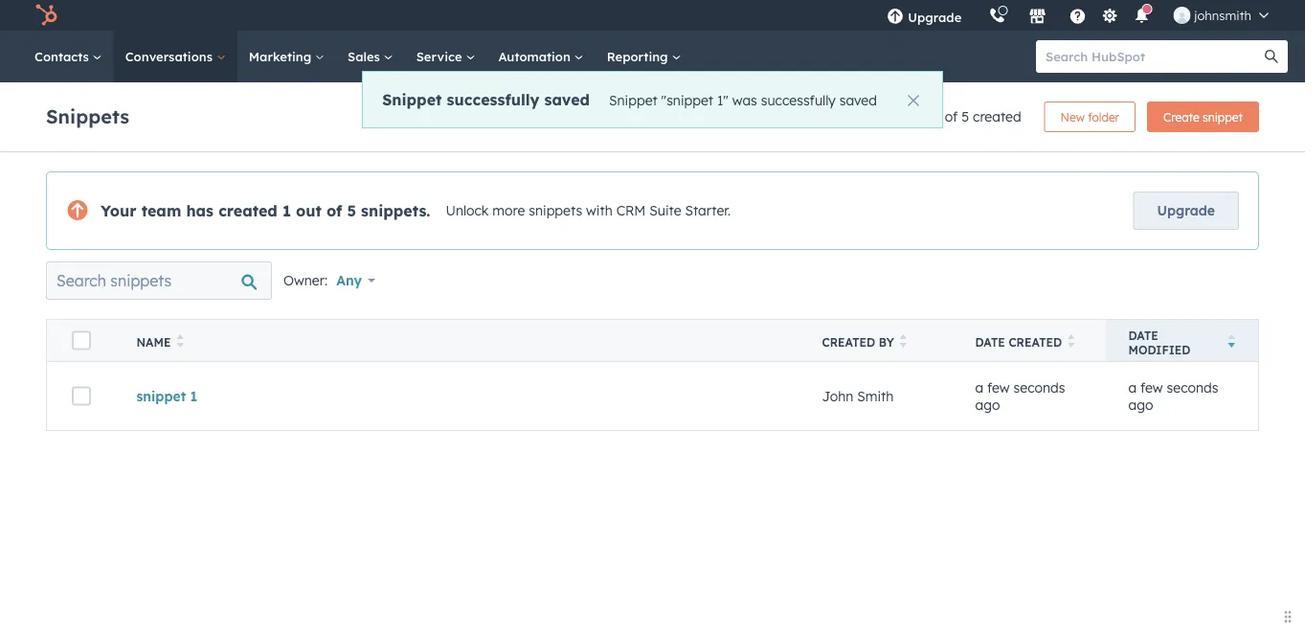 Task type: vqa. For each thing, say whether or not it's contained in the screenshot.
Data Management ELEMENT
no



Task type: describe. For each thing, give the bounding box(es) containing it.
suite
[[650, 202, 681, 219]]

upgrade image
[[887, 9, 904, 26]]

0 horizontal spatial successfully
[[447, 90, 540, 109]]

sales link
[[336, 31, 405, 82]]

owner:
[[283, 272, 328, 289]]

marketing
[[249, 48, 315, 64]]

more
[[493, 202, 525, 219]]

created inside button
[[1009, 335, 1062, 350]]

starter.
[[685, 202, 731, 219]]

settings link
[[1098, 5, 1122, 25]]

automation link
[[487, 31, 595, 82]]

your
[[101, 201, 137, 220]]

descending sort. press to sort ascending. image
[[1228, 334, 1235, 348]]

Search search field
[[46, 261, 272, 300]]

created by
[[822, 335, 894, 350]]

snippets
[[46, 104, 129, 128]]

name
[[136, 335, 171, 350]]

search image
[[1265, 50, 1279, 63]]

created by button
[[799, 319, 952, 362]]

menu containing johnsmith
[[874, 0, 1282, 31]]

date created
[[975, 335, 1062, 350]]

snippet 1 link
[[136, 388, 197, 404]]

2 a from the left
[[1129, 379, 1137, 396]]

1 horizontal spatial upgrade
[[1158, 202, 1215, 219]]

close image
[[908, 95, 919, 106]]

press to sort. image for created by
[[900, 334, 907, 348]]

sales
[[348, 48, 384, 64]]

upgrade link
[[1134, 192, 1239, 230]]

new folder
[[1061, 110, 1120, 124]]

reporting
[[607, 48, 672, 64]]

press to sort. element for date created
[[1068, 334, 1075, 351]]

contacts
[[34, 48, 93, 64]]

date created button
[[952, 319, 1106, 362]]

snippets.
[[361, 201, 430, 220]]

snippet inside 'button'
[[1203, 110, 1243, 124]]

any button
[[335, 261, 388, 300]]

create snippet button
[[1147, 102, 1259, 132]]

0 horizontal spatial saved
[[544, 90, 590, 109]]

Search HubSpot search field
[[1036, 40, 1271, 73]]

1 horizontal spatial successfully
[[761, 91, 836, 108]]

created for has
[[218, 201, 278, 220]]

help button
[[1061, 0, 1094, 31]]

2 seconds from the left
[[1167, 379, 1219, 396]]

by
[[879, 335, 894, 350]]

automation
[[498, 48, 574, 64]]

modified
[[1129, 342, 1191, 357]]

marketplaces button
[[1017, 0, 1058, 31]]

2 few from the left
[[1141, 379, 1163, 396]]

reporting link
[[595, 31, 693, 82]]

snippet for snippet "snippet 1" was successfully saved
[[609, 91, 658, 108]]

contacts link
[[23, 31, 114, 82]]

5 inside snippets banner
[[962, 108, 969, 125]]

settings image
[[1101, 8, 1118, 25]]

folder
[[1088, 110, 1120, 124]]

created
[[822, 335, 876, 350]]

out
[[296, 201, 322, 220]]

marketing link
[[237, 31, 336, 82]]

john smith
[[822, 388, 894, 404]]

johnsmith button
[[1162, 0, 1281, 31]]

press to sort. element for name
[[177, 334, 184, 351]]

"snippet
[[661, 91, 714, 108]]

hubspot link
[[23, 4, 72, 27]]



Task type: locate. For each thing, give the bounding box(es) containing it.
few
[[988, 379, 1010, 396], [1141, 379, 1163, 396]]

press to sort. image inside created by button
[[900, 334, 907, 348]]

has
[[186, 201, 214, 220]]

any
[[336, 272, 362, 289]]

a down modified
[[1129, 379, 1137, 396]]

1 press to sort. element from the left
[[177, 334, 184, 351]]

press to sort. image for date created
[[1068, 334, 1075, 348]]

0 vertical spatial upgrade
[[908, 9, 962, 25]]

5
[[962, 108, 969, 125], [347, 201, 356, 220]]

1
[[935, 108, 941, 125], [282, 201, 291, 220], [190, 388, 197, 404]]

snippet
[[1203, 110, 1243, 124], [136, 388, 186, 404]]

0 horizontal spatial date
[[975, 335, 1006, 350]]

marketplaces image
[[1029, 9, 1046, 26]]

2 horizontal spatial 1
[[935, 108, 941, 125]]

1 horizontal spatial a few seconds ago
[[1129, 379, 1219, 413]]

with
[[586, 202, 613, 219]]

0 horizontal spatial 1
[[190, 388, 197, 404]]

snippets
[[529, 202, 582, 219]]

press to sort. element right by
[[900, 334, 907, 351]]

snippet
[[382, 90, 442, 109], [609, 91, 658, 108]]

2 a few seconds ago from the left
[[1129, 379, 1219, 413]]

2 press to sort. element from the left
[[900, 334, 907, 351]]

notifications button
[[1126, 0, 1158, 31]]

0 horizontal spatial a few seconds ago
[[975, 379, 1065, 413]]

date inside date modified
[[1129, 328, 1159, 342]]

0 horizontal spatial of
[[327, 201, 342, 220]]

a
[[975, 379, 984, 396], [1129, 379, 1137, 396]]

ago down modified
[[1129, 396, 1154, 413]]

snippet "snippet 1" was successfully saved
[[609, 91, 877, 108]]

hubspot image
[[34, 4, 57, 27]]

saved
[[544, 90, 590, 109], [840, 91, 877, 108]]

created for 5
[[973, 108, 1022, 125]]

snippet successfully saved
[[382, 90, 590, 109]]

0 horizontal spatial few
[[988, 379, 1010, 396]]

snippets banner
[[46, 96, 1259, 132]]

press to sort. image inside date created button
[[1068, 334, 1075, 348]]

0 horizontal spatial ago
[[975, 396, 1000, 413]]

unlock more snippets with crm suite starter.
[[446, 202, 731, 219]]

successfully
[[447, 90, 540, 109], [761, 91, 836, 108]]

1 ago from the left
[[975, 396, 1000, 413]]

1 horizontal spatial few
[[1141, 379, 1163, 396]]

a few seconds ago down date created
[[975, 379, 1065, 413]]

john smith image
[[1174, 7, 1191, 24]]

0 vertical spatial snippet
[[1203, 110, 1243, 124]]

service
[[416, 48, 466, 64]]

1 horizontal spatial 5
[[962, 108, 969, 125]]

0 horizontal spatial 5
[[347, 201, 356, 220]]

press to sort. image inside name button
[[177, 334, 184, 348]]

press to sort. image right date created
[[1068, 334, 1075, 348]]

1 horizontal spatial ago
[[1129, 396, 1154, 413]]

1 a few seconds ago from the left
[[975, 379, 1065, 413]]

1 vertical spatial upgrade
[[1158, 202, 1215, 219]]

0 horizontal spatial press to sort. image
[[177, 334, 184, 348]]

0 vertical spatial created
[[973, 108, 1022, 125]]

1 vertical spatial of
[[327, 201, 342, 220]]

your team has created 1 out of 5 snippets.
[[101, 201, 430, 220]]

help image
[[1069, 9, 1086, 26]]

1 horizontal spatial saved
[[840, 91, 877, 108]]

of
[[945, 108, 958, 125], [327, 201, 342, 220]]

0 horizontal spatial upgrade
[[908, 9, 962, 25]]

a few seconds ago down modified
[[1129, 379, 1219, 413]]

menu
[[874, 0, 1282, 31]]

create
[[1164, 110, 1200, 124]]

1 of 5 created
[[935, 108, 1022, 125]]

snippet right create
[[1203, 110, 1243, 124]]

upgrade down create
[[1158, 202, 1215, 219]]

1 inside snippets banner
[[935, 108, 941, 125]]

created inside snippets banner
[[973, 108, 1022, 125]]

a few seconds ago
[[975, 379, 1065, 413], [1129, 379, 1219, 413]]

1 horizontal spatial press to sort. image
[[900, 334, 907, 348]]

press to sort. image right by
[[900, 334, 907, 348]]

press to sort. element inside created by button
[[900, 334, 907, 351]]

new
[[1061, 110, 1085, 124]]

date inside date created button
[[975, 335, 1006, 350]]

press to sort. image right name
[[177, 334, 184, 348]]

1 vertical spatial created
[[218, 201, 278, 220]]

press to sort. element right date created
[[1068, 334, 1075, 351]]

successfully right was at right
[[761, 91, 836, 108]]

press to sort. element inside name button
[[177, 334, 184, 351]]

seconds
[[1014, 379, 1065, 396], [1167, 379, 1219, 396]]

descending sort. press to sort ascending. element
[[1228, 334, 1235, 351]]

seconds down date created button
[[1014, 379, 1065, 396]]

2 press to sort. image from the left
[[900, 334, 907, 348]]

0 vertical spatial 5
[[962, 108, 969, 125]]

1 horizontal spatial date
[[1129, 328, 1159, 342]]

successfully down automation on the left of page
[[447, 90, 540, 109]]

calling icon button
[[981, 3, 1014, 28]]

john
[[822, 388, 854, 404]]

saved left close image
[[840, 91, 877, 108]]

crm
[[616, 202, 646, 219]]

conversations
[[125, 48, 216, 64]]

was
[[733, 91, 757, 108]]

date
[[1129, 328, 1159, 342], [975, 335, 1006, 350]]

service link
[[405, 31, 487, 82]]

0 horizontal spatial press to sort. element
[[177, 334, 184, 351]]

new folder button
[[1045, 102, 1136, 132]]

snippet down name
[[136, 388, 186, 404]]

johnsmith
[[1195, 7, 1252, 23]]

date modified button
[[1106, 319, 1259, 362]]

0 vertical spatial of
[[945, 108, 958, 125]]

0 horizontal spatial seconds
[[1014, 379, 1065, 396]]

unlock
[[446, 202, 489, 219]]

press to sort. image for name
[[177, 334, 184, 348]]

calling icon image
[[989, 7, 1006, 25]]

team
[[141, 201, 181, 220]]

few down date created
[[988, 379, 1010, 396]]

2 ago from the left
[[1129, 396, 1154, 413]]

snippet down the reporting
[[609, 91, 658, 108]]

date for date created
[[975, 335, 1006, 350]]

upgrade right upgrade "icon"
[[908, 9, 962, 25]]

1 horizontal spatial 1
[[282, 201, 291, 220]]

0 horizontal spatial snippet
[[136, 388, 186, 404]]

2 horizontal spatial press to sort. image
[[1068, 334, 1075, 348]]

created
[[973, 108, 1022, 125], [218, 201, 278, 220], [1009, 335, 1062, 350]]

press to sort. element inside date created button
[[1068, 334, 1075, 351]]

1 seconds from the left
[[1014, 379, 1065, 396]]

upgrade
[[908, 9, 962, 25], [1158, 202, 1215, 219]]

date modified
[[1129, 328, 1191, 357]]

press to sort. element for created by
[[900, 334, 907, 351]]

2 vertical spatial 1
[[190, 388, 197, 404]]

date for date modified
[[1129, 328, 1159, 342]]

1 few from the left
[[988, 379, 1010, 396]]

1 horizontal spatial snippet
[[609, 91, 658, 108]]

0 vertical spatial 1
[[935, 108, 941, 125]]

1 vertical spatial 1
[[282, 201, 291, 220]]

conversations link
[[114, 31, 237, 82]]

2 horizontal spatial press to sort. element
[[1068, 334, 1075, 351]]

1"
[[717, 91, 729, 108]]

1 horizontal spatial press to sort. element
[[900, 334, 907, 351]]

saved down automation link
[[544, 90, 590, 109]]

ago
[[975, 396, 1000, 413], [1129, 396, 1154, 413]]

press to sort. element right name
[[177, 334, 184, 351]]

2 vertical spatial created
[[1009, 335, 1062, 350]]

press to sort. image
[[177, 334, 184, 348], [900, 334, 907, 348], [1068, 334, 1075, 348]]

seconds down date modified button at the bottom
[[1167, 379, 1219, 396]]

1 a from the left
[[975, 379, 984, 396]]

1 horizontal spatial of
[[945, 108, 958, 125]]

a down date created
[[975, 379, 984, 396]]

1 vertical spatial 5
[[347, 201, 356, 220]]

search button
[[1256, 40, 1288, 73]]

3 press to sort. image from the left
[[1068, 334, 1075, 348]]

name button
[[113, 319, 799, 362]]

few down modified
[[1141, 379, 1163, 396]]

0 horizontal spatial snippet
[[382, 90, 442, 109]]

0 horizontal spatial a
[[975, 379, 984, 396]]

snippet 1
[[136, 388, 197, 404]]

press to sort. element
[[177, 334, 184, 351], [900, 334, 907, 351], [1068, 334, 1075, 351]]

1 horizontal spatial seconds
[[1167, 379, 1219, 396]]

notifications image
[[1133, 9, 1151, 26]]

1 press to sort. image from the left
[[177, 334, 184, 348]]

create snippet
[[1164, 110, 1243, 124]]

1 vertical spatial snippet
[[136, 388, 186, 404]]

snippet successfully saved alert
[[362, 71, 943, 128]]

smith
[[857, 388, 894, 404]]

3 press to sort. element from the left
[[1068, 334, 1075, 351]]

1 horizontal spatial snippet
[[1203, 110, 1243, 124]]

ago down date created
[[975, 396, 1000, 413]]

upgrade inside "menu"
[[908, 9, 962, 25]]

of inside snippets banner
[[945, 108, 958, 125]]

snippet for snippet successfully saved
[[382, 90, 442, 109]]

1 horizontal spatial a
[[1129, 379, 1137, 396]]

snippet down the service
[[382, 90, 442, 109]]



